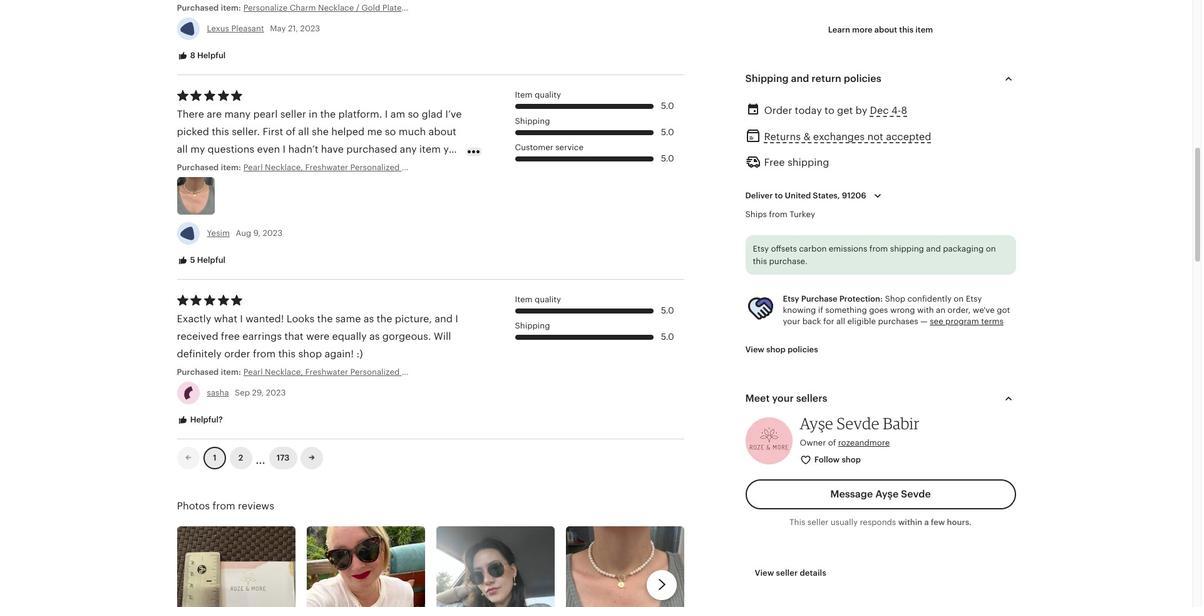 Task type: locate. For each thing, give the bounding box(es) containing it.
✔️ left ready on the right
[[746, 244, 758, 256]]

aug
[[236, 229, 251, 238]]

0 vertical spatial view
[[746, 345, 765, 355]]

2 left …
[[238, 453, 243, 463]]

in right it
[[819, 367, 828, 379]]

on inside the shop confidently on etsy knowing if something goes wrong with an order, we've got your back for all eligible purchases —
[[954, 295, 964, 304]]

all
[[746, 139, 758, 151]]

1 vertical spatial helpful
[[197, 256, 226, 265]]

business inside ✔️ express delivery upgrade is possible at checkout. you will have it in 2-4 business days.
[[848, 367, 890, 379]]

1 vertical spatial at
[[812, 577, 821, 589]]

1 vertical spatial for
[[824, 317, 835, 326]]

at right find
[[812, 577, 821, 589]]

2 vertical spatial express
[[761, 455, 804, 467]]

from
[[769, 210, 788, 219], [870, 244, 888, 254], [253, 348, 276, 360], [213, 500, 235, 512]]

as inside ✔️ first-class shipping as a standard shipping >> personalized shipment with a tracking number to check the delivery status.
[[856, 279, 866, 291]]

this
[[790, 518, 806, 527]]

4 down states:
[[929, 437, 935, 449]]

1 horizontal spatial this
[[753, 257, 767, 266]]

for right gift at the right of page
[[847, 34, 860, 46]]

the down first-
[[746, 314, 761, 326]]

for left all
[[824, 317, 835, 326]]

1 vertical spatial ayşe
[[876, 489, 899, 500]]

i right h
[[780, 209, 783, 221]]

necklace
[[770, 69, 813, 81]]

2 helpful from the top
[[197, 256, 226, 265]]

follow shop
[[815, 456, 861, 465]]

the up the gorgeous.
[[377, 313, 392, 325]]

1 horizontal spatial ayşe
[[876, 489, 899, 500]]

meet
[[746, 393, 770, 405]]

shipping down tools
[[788, 157, 830, 168]]

more right the learn
[[853, 25, 873, 34]]

1 vertical spatial shipping
[[807, 437, 854, 449]]

1 express from the top
[[761, 349, 804, 361]]

0 vertical spatial delivery
[[764, 314, 802, 326]]

s right a
[[796, 490, 802, 502]]

✔️ left first-
[[746, 279, 758, 291]]

purchased item: up 'lexus'
[[177, 3, 244, 13]]

shipping down of at the right
[[807, 455, 854, 467]]

about
[[875, 25, 898, 34]]

sevde up rozeandmore 'link'
[[837, 414, 880, 434]]

the right all at the top right
[[761, 139, 776, 151]]

etsy
[[753, 244, 769, 254], [783, 295, 800, 304], [966, 295, 982, 304]]

helpful inside button
[[197, 51, 226, 60]]

this down that
[[278, 348, 296, 360]]

0 vertical spatial you
[[985, 16, 1002, 28]]

2 horizontal spatial p
[[794, 209, 800, 221]]

in right ship
[[828, 244, 837, 256]]

21,
[[288, 24, 298, 33]]

1 horizontal spatial shop
[[767, 345, 786, 355]]

as right equally
[[370, 331, 380, 343]]

i right picture,
[[456, 313, 458, 325]]

is left possible
[[891, 349, 898, 361]]

delivery inside ✔️ first-class shipping as a standard shipping >> personalized shipment with a tracking number to check the delivery status.
[[764, 314, 802, 326]]

0 vertical spatial at
[[944, 349, 953, 361]]

5-
[[961, 402, 970, 414]]

your down 'unique'
[[904, 34, 925, 46]]

wanted!
[[246, 313, 284, 325]]

seller for usually
[[808, 518, 829, 527]]

days
[[900, 244, 922, 256], [790, 420, 812, 431], [982, 437, 1004, 449], [993, 455, 1015, 467]]

2 horizontal spatial etsy
[[966, 295, 982, 304]]

ayşe up owner
[[800, 414, 834, 434]]

1 horizontal spatial 1-
[[950, 69, 957, 81]]

at inside ✔️ express delivery upgrade is possible at checkout. you will have it in 2-4 business days.
[[944, 349, 953, 361]]

shipping up follow
[[807, 437, 854, 449]]

united
[[785, 191, 811, 200]]

>> inside ✔️ first-class shipping as a standard shipping >> personalized shipment with a tracking number to check the delivery status.
[[967, 279, 977, 291]]

4
[[839, 367, 846, 379], [929, 437, 935, 449], [939, 455, 945, 467]]

view left details
[[755, 569, 774, 578]]

173
[[277, 453, 290, 463]]

check
[[983, 297, 1012, 309]]

e left write
[[805, 490, 810, 502]]

1 vertical spatial delivery
[[807, 349, 845, 361]]

3 express from the top
[[761, 455, 804, 467]]

i right the what in the left bottom of the page
[[240, 313, 243, 325]]

2 e from the left
[[805, 490, 810, 502]]

2 vertical spatial item:
[[221, 368, 241, 377]]

etsy inside the etsy offsets carbon emissions from shipping and packaging on this purchase.
[[753, 244, 769, 254]]

2 vertical spatial on
[[954, 295, 964, 304]]

✔️ inside ✔️ first-class shipping as a standard shipping >> personalized shipment with a tracking number to check the delivery status.
[[746, 279, 758, 291]]

reviews
[[238, 500, 274, 512]]

with inside the shop confidently on etsy knowing if something goes wrong with an order, we've got your back for all eligible purchases —
[[918, 306, 934, 315]]

1 horizontal spatial s
[[796, 490, 802, 502]]

shop for follow
[[842, 456, 861, 465]]

2 vertical spatial this
[[278, 348, 296, 360]]

1 horizontal spatial sevde
[[901, 489, 931, 500]]

sevde left when
[[901, 489, 931, 500]]

etsy for etsy purchase protection:
[[783, 295, 800, 304]]

1 horizontal spatial etsy
[[783, 295, 800, 304]]

✔️
[[746, 244, 758, 256], [746, 279, 758, 291], [746, 349, 758, 361], [746, 402, 758, 414], [746, 437, 758, 449], [746, 455, 758, 467], [746, 577, 758, 589]]

etsy left offsets
[[753, 244, 769, 254]]

✔️ for ✔️ first-class shipping as a standard shipping >> personalized shipment with a tracking number to check the delivery status.
[[746, 279, 758, 291]]

number up see
[[930, 297, 968, 309]]

seller right this
[[808, 518, 829, 527]]

2- inside ✔️ express delivery upgrade is possible at checkout. you will have it in 2-4 business days.
[[831, 367, 839, 379]]

1 horizontal spatial seller
[[808, 518, 829, 527]]

s
[[761, 209, 767, 221], [796, 490, 802, 502]]

0 horizontal spatial with
[[857, 297, 877, 309]]

a
[[869, 279, 875, 291], [880, 297, 885, 309], [925, 518, 929, 527]]

this inside the etsy offsets carbon emissions from shipping and packaging on this purchase.
[[753, 257, 767, 266]]

photos
[[177, 500, 210, 512]]

and left return
[[791, 73, 810, 85]]

2 5.0 from the top
[[661, 127, 674, 137]]

2 purchased item: from the top
[[177, 163, 244, 172]]

as up "protection:"
[[856, 279, 866, 291]]

0 horizontal spatial 🚀
[[746, 209, 758, 221]]

1 vertical spatial express
[[761, 437, 804, 449]]

and inside dainty name necklace ♥ the most unique jewelry you can find, perfect gift for you and your loved one ♥
[[883, 34, 901, 46]]

from right ships
[[769, 210, 788, 219]]

1 helpful from the top
[[197, 51, 226, 60]]

the up were
[[317, 313, 333, 325]]

today
[[795, 105, 822, 117]]

your right meet
[[773, 393, 794, 405]]

purchased item: down definitely
[[177, 368, 244, 377]]

3 ✔️ from the top
[[746, 349, 758, 361]]

your
[[746, 69, 767, 81]]

accepted
[[886, 131, 932, 143]]

you down the "the"
[[863, 34, 880, 46]]

this inside the exactly what i wanted!  looks the same as the picture, and i received free earrings that were equally as gorgeous. will definitely order from this shop again! :)
[[278, 348, 296, 360]]

7 ✔️ from the top
[[746, 577, 758, 589]]

purchase
[[802, 295, 838, 304]]

4 ✔️ from the top
[[746, 402, 758, 414]]

2- right "states)"
[[930, 455, 939, 467]]

0 horizontal spatial policies
[[788, 345, 818, 355]]

1 vertical spatial 2023
[[263, 229, 283, 238]]

brass
[[809, 104, 835, 116]]

5 5.0 from the top
[[661, 332, 674, 342]]

shipping up ayşe sevde babir owner of rozeandmore
[[816, 402, 863, 414]]

0 vertical spatial helpful
[[197, 51, 226, 60]]

shipment
[[809, 297, 854, 309]]

lexus
[[207, 24, 229, 33]]

1 ✔️ from the top
[[746, 244, 758, 256]]

p right h
[[786, 209, 792, 221]]

helpful inside button
[[197, 256, 226, 265]]

0 horizontal spatial 4
[[839, 367, 846, 379]]

2- right it
[[831, 367, 839, 379]]

✔️ up you
[[746, 349, 758, 361]]

helpful right 5
[[197, 256, 226, 265]]

express up will
[[761, 349, 804, 361]]

1 vertical spatial shipping
[[515, 116, 550, 126]]

1 horizontal spatial e
[[805, 490, 810, 502]]

and inside the etsy offsets carbon emissions from shipping and packaging on this purchase.
[[927, 244, 941, 254]]

0 vertical spatial 8
[[190, 51, 195, 60]]

1 vertical spatial item
[[515, 295, 533, 304]]

policies up by
[[844, 73, 882, 85]]

(united
[[856, 455, 891, 467]]

1- down "one"
[[950, 69, 957, 81]]

item:
[[221, 3, 241, 13], [221, 163, 241, 172], [221, 368, 241, 377]]

purchased up view details of this review photo by yesim
[[177, 163, 219, 172]]

dainty
[[746, 16, 776, 28]]

helpful for 5 helpful
[[197, 256, 226, 265]]

0 horizontal spatial sevde
[[837, 414, 880, 434]]

✔️ for ✔️ ready to ship in 1-2 business days
[[746, 244, 758, 256]]

1 vertical spatial this
[[753, 257, 767, 266]]

learn
[[829, 25, 851, 34]]

0 horizontal spatial 1-
[[840, 244, 847, 256]]

protection:
[[840, 295, 883, 304]]

terms
[[982, 317, 1004, 326]]

first-
[[761, 279, 785, 291]]

express inside ✔️ express delivery upgrade is possible at checkout. you will have it in 2-4 business days.
[[761, 349, 804, 361]]

0 vertical spatial purchased item:
[[177, 3, 244, 13]]

0 horizontal spatial delivery
[[764, 314, 802, 326]]

0 vertical spatial personalized
[[746, 104, 806, 116]]

0 vertical spatial seller
[[808, 518, 829, 527]]

✔️ first-class shipping as a standard shipping >> personalized shipment with a tracking number to check the delivery status.
[[746, 279, 1012, 326]]

purchased
[[177, 3, 219, 13], [177, 163, 219, 172], [177, 368, 219, 377]]

and down most
[[883, 34, 901, 46]]

✔️ inside ✔️ express delivery upgrade is possible at checkout. you will have it in 2-4 business days.
[[746, 349, 758, 361]]

ayşe inside ayşe sevde babir owner of rozeandmore
[[800, 414, 834, 434]]

delivery up it
[[807, 349, 845, 361]]

to up ships from turkey at the right of page
[[775, 191, 783, 200]]

etsy up knowing
[[783, 295, 800, 304]]

2 down "one"
[[957, 69, 963, 81]]

>> right find
[[824, 577, 834, 589]]

customer
[[515, 143, 554, 152]]

seller left details
[[776, 569, 798, 578]]

as
[[856, 279, 866, 291], [364, 313, 374, 325], [370, 331, 380, 343]]

0 vertical spatial express
[[761, 349, 804, 361]]

0 vertical spatial a
[[869, 279, 875, 291]]

on left "brass."
[[959, 139, 971, 151]]

2 vertical spatial 2023
[[266, 389, 286, 398]]

0 horizontal spatial ♥
[[856, 16, 862, 28]]

1 vertical spatial an
[[1005, 490, 1016, 502]]

1 item quality from the top
[[515, 90, 561, 99]]

your right write
[[840, 490, 861, 502]]

e right l on the bottom right of the page
[[778, 490, 783, 502]]

policies
[[844, 73, 882, 85], [788, 345, 818, 355]]

2 vertical spatial a
[[925, 518, 929, 527]]

4 inside ✔️ express delivery upgrade is possible at checkout. you will have it in 2-4 business days.
[[839, 367, 846, 379]]

policies inside dropdown button
[[844, 73, 882, 85]]

0 vertical spatial purchased
[[177, 3, 219, 13]]

1 vertical spatial >>
[[824, 577, 834, 589]]

with up the '—'
[[918, 306, 934, 315]]

0 vertical spatial item:
[[221, 3, 241, 13]]

1 vertical spatial a
[[880, 297, 885, 309]]

2 vertical spatial purchased
[[177, 368, 219, 377]]

0 horizontal spatial 2-
[[831, 367, 839, 379]]

will
[[434, 331, 451, 343]]

tools
[[779, 139, 803, 151]]

this seller usually responds within a few hours.
[[790, 518, 972, 527]]

your inside dainty name necklace ♥ the most unique jewelry you can find, perfect gift for you and your loved one ♥
[[904, 34, 925, 46]]

purchased item: up view details of this review photo by yesim
[[177, 163, 244, 172]]

0 vertical spatial ayşe
[[800, 414, 834, 434]]

1 horizontal spatial for
[[847, 34, 860, 46]]

1 5.0 from the top
[[661, 101, 674, 111]]

2 vertical spatial 2-
[[930, 455, 939, 467]]

purchased up 'lexus'
[[177, 3, 219, 13]]

91206
[[842, 191, 867, 200]]

policies inside button
[[788, 345, 818, 355]]

1 vertical spatial you
[[863, 34, 880, 46]]

will
[[766, 367, 782, 379]]

learn more about this item
[[829, 25, 934, 34]]

number inside 🙏 p l e a s e write your phone number when placing an order. 🙏
[[897, 490, 935, 502]]

1 quality from the top
[[535, 90, 561, 99]]

2 ✔️ from the top
[[746, 279, 758, 291]]

✔️ down meet
[[746, 437, 758, 449]]

etsy for etsy offsets carbon emissions from shipping and packaging on this purchase.
[[753, 244, 769, 254]]

1 horizontal spatial 2-
[[920, 437, 929, 449]]

the
[[761, 139, 776, 151], [317, 313, 333, 325], [377, 313, 392, 325], [746, 314, 761, 326]]

8 helpful button
[[168, 44, 235, 67]]

shop down were
[[298, 348, 322, 360]]

✔️ down you
[[746, 402, 758, 414]]

on right the packaging
[[986, 244, 996, 254]]

shop
[[767, 345, 786, 355], [298, 348, 322, 360], [842, 456, 861, 465]]

2 vertical spatial 2
[[238, 453, 243, 463]]

days. down "one"
[[965, 69, 990, 81]]

business
[[856, 244, 897, 256], [848, 367, 890, 379], [746, 420, 788, 431], [938, 437, 979, 449], [948, 455, 990, 467]]

✔️ for ✔️ express delivery upgrade is possible at checkout. you will have it in 2-4 business days.
[[746, 349, 758, 361]]

0 vertical spatial policies
[[844, 73, 882, 85]]

from right emissions
[[870, 244, 888, 254]]

2 express from the top
[[761, 437, 804, 449]]

2 horizontal spatial 2
[[957, 69, 963, 81]]

♥ right "one"
[[977, 34, 983, 46]]

your inside dropdown button
[[773, 393, 794, 405]]

may
[[270, 24, 286, 33]]

0 vertical spatial quality
[[535, 90, 561, 99]]

0 vertical spatial sevde
[[837, 414, 880, 434]]

🚀 s h i p p i n g details 🚀
[[746, 209, 884, 221]]

yesim aug 9, 2023
[[207, 229, 283, 238]]

within left the few
[[899, 518, 923, 527]]

2023 right 21,
[[300, 24, 320, 33]]

5.0
[[661, 101, 674, 111], [661, 127, 674, 137], [661, 153, 674, 163], [661, 306, 674, 316], [661, 332, 674, 342]]

1 horizontal spatial 🚀
[[871, 209, 884, 221]]

1 vertical spatial on
[[986, 244, 996, 254]]

helpful down 'lexus'
[[197, 51, 226, 60]]

e
[[778, 490, 783, 502], [805, 490, 810, 502]]

personalized up the returns
[[746, 104, 806, 116]]

s left h
[[761, 209, 767, 221]]

2 link
[[230, 447, 252, 470]]

you right jewelry
[[985, 16, 1002, 28]]

is left made
[[816, 69, 823, 81]]

exchanges
[[814, 131, 865, 143]]

1 horizontal spatial you
[[985, 16, 1002, 28]]

1 horizontal spatial 2
[[847, 244, 853, 256]]

your inside the shop confidently on etsy knowing if something goes wrong with an order, we've got your back for all eligible purchases —
[[783, 317, 801, 326]]

1 vertical spatial number
[[897, 490, 935, 502]]

a for within
[[925, 518, 929, 527]]

2023 for yesim aug 9, 2023
[[263, 229, 283, 238]]

8 helpful
[[188, 51, 226, 60]]

4 right "states)"
[[939, 455, 945, 467]]

p inside 🙏 p l e a s e write your phone number when placing an order. 🙏
[[761, 490, 767, 502]]

shipped
[[876, 69, 915, 81]]

1 personalized from the top
[[746, 104, 806, 116]]

this down ready on the right
[[753, 257, 767, 266]]

shipping up confidently
[[922, 279, 964, 291]]

free
[[765, 157, 785, 168]]

1 vertical spatial is
[[891, 349, 898, 361]]

2 horizontal spatial shop
[[842, 456, 861, 465]]

an inside 🙏 p l e a s e write your phone number when placing an order. 🙏
[[1005, 490, 1016, 502]]

business down upgrade
[[848, 367, 890, 379]]

1 vertical spatial days.
[[893, 367, 918, 379]]

shop inside button
[[767, 345, 786, 355]]

0 horizontal spatial e
[[778, 490, 783, 502]]

1 vertical spatial purchased item:
[[177, 163, 244, 172]]

write
[[813, 490, 837, 502]]

🚀 right details
[[871, 209, 884, 221]]

policies up have
[[788, 345, 818, 355]]

item quality
[[515, 90, 561, 99], [515, 295, 561, 304]]

0 horizontal spatial more
[[784, 577, 809, 589]]

shipping and return policies button
[[734, 64, 1028, 94]]

0 vertical spatial 2
[[957, 69, 963, 81]]

shop up will
[[767, 345, 786, 355]]

view up you
[[746, 345, 765, 355]]

etsy purchase protection:
[[783, 295, 883, 304]]

on up order, on the right
[[954, 295, 964, 304]]

2
[[957, 69, 963, 81], [847, 244, 853, 256], [238, 453, 243, 463]]

1 purchased item: from the top
[[177, 3, 244, 13]]

usually
[[831, 518, 858, 527]]

0 horizontal spatial for
[[824, 317, 835, 326]]

2 vertical spatial shipping
[[515, 321, 550, 331]]

received
[[177, 331, 218, 343]]

0 vertical spatial shipping
[[746, 73, 789, 85]]

view inside button
[[746, 345, 765, 355]]

if
[[819, 306, 824, 315]]

1 vertical spatial more
[[784, 577, 809, 589]]

✔️ up order.
[[746, 455, 758, 467]]

a
[[786, 490, 793, 502]]

with inside ✔️ first-class shipping as a standard shipping >> personalized shipment with a tracking number to check the delivery status.
[[857, 297, 877, 309]]

this left item on the top right
[[900, 25, 914, 34]]

details
[[829, 209, 868, 221]]

gold
[[901, 139, 923, 151]]

2 vertical spatial 4
[[939, 455, 945, 467]]

by
[[856, 105, 868, 117]]

with up eligible
[[857, 297, 877, 309]]

personalized down first-
[[746, 297, 806, 309]]

1 vertical spatial quality
[[535, 295, 561, 304]]

2023 right 29, in the left bottom of the page
[[266, 389, 286, 398]]

>>
[[967, 279, 977, 291], [824, 577, 834, 589]]

🙏 left this
[[777, 507, 789, 519]]

personalized inside ✔️ first-class shipping as a standard shipping >> personalized shipment with a tracking number to check the delivery status.
[[746, 297, 806, 309]]

1 vertical spatial 2
[[847, 244, 853, 256]]

1 vertical spatial sevde
[[901, 489, 931, 500]]

class
[[785, 279, 809, 291]]

8
[[190, 51, 195, 60], [902, 105, 908, 117]]

2 personalized from the top
[[746, 297, 806, 309]]

placing
[[966, 490, 1002, 502]]

2 vertical spatial as
[[370, 331, 380, 343]]

0 horizontal spatial etsy
[[753, 244, 769, 254]]

rozeandmore link
[[839, 439, 890, 448]]

returns & exchanges not accepted
[[765, 131, 932, 143]]

with
[[857, 297, 877, 309], [918, 306, 934, 315]]

2 item from the top
[[515, 295, 533, 304]]

shop down rozeandmore 'link'
[[842, 456, 861, 465]]

gift
[[828, 34, 844, 46]]

3 5.0 from the top
[[661, 153, 674, 163]]

0 vertical spatial this
[[900, 25, 914, 34]]

the inside ✔️ first-class shipping as a standard shipping >> personalized shipment with a tracking number to check the delivery status.
[[746, 314, 761, 326]]

shipping inside the etsy offsets carbon emissions from shipping and packaging on this purchase.
[[891, 244, 924, 254]]

express down owner
[[761, 455, 804, 467]]

from down the earrings
[[253, 348, 276, 360]]

pleasant
[[231, 24, 264, 33]]

0 vertical spatial as
[[856, 279, 866, 291]]



Task type: vqa. For each thing, say whether or not it's contained in the screenshot.
conversation
no



Task type: describe. For each thing, give the bounding box(es) containing it.
0 horizontal spatial s
[[761, 209, 767, 221]]

2 quality from the top
[[535, 295, 561, 304]]

view for view shop policies
[[746, 345, 765, 355]]

customer service
[[515, 143, 584, 152]]

3 item: from the top
[[221, 368, 241, 377]]

sasha link
[[207, 389, 229, 398]]

an inside the shop confidently on etsy knowing if something goes wrong with an order, we've got your back for all eligible purchases —
[[936, 306, 946, 315]]

follow shop link
[[791, 449, 872, 472]]

etsy offsets carbon emissions from shipping and packaging on this purchase.
[[753, 244, 996, 266]]

(worldwide):
[[856, 437, 917, 449]]

shop inside the exactly what i wanted!  looks the same as the picture, and i received free earrings that were equally as gorgeous. will definitely order from this shop again! :)
[[298, 348, 322, 360]]

business down standard
[[746, 420, 788, 431]]

0 horizontal spatial you
[[863, 34, 880, 46]]

the
[[865, 16, 883, 28]]

1 vertical spatial within
[[899, 518, 923, 527]]

ship
[[806, 244, 826, 256]]

were
[[306, 331, 330, 343]]

view for view seller details
[[755, 569, 774, 578]]

used
[[858, 139, 881, 151]]

3 purchased from the top
[[177, 368, 219, 377]]

service
[[556, 143, 584, 152]]

1
[[213, 453, 216, 463]]

get
[[837, 105, 853, 117]]

this inside dropdown button
[[900, 25, 914, 34]]

days. inside ✔️ express delivery upgrade is possible at checkout. you will have it in 2-4 business days.
[[893, 367, 918, 379]]

0 vertical spatial in
[[828, 244, 837, 256]]

sevde inside message ayşe sevde button
[[901, 489, 931, 500]]

0 vertical spatial on
[[959, 139, 971, 151]]

1 🚀 from the left
[[746, 209, 758, 221]]

2 horizontal spatial 4
[[939, 455, 945, 467]]

view seller details
[[755, 569, 827, 578]]

1 vertical spatial as
[[364, 313, 374, 325]]

few
[[931, 518, 946, 527]]

what
[[214, 313, 237, 325]]

1 purchased from the top
[[177, 3, 219, 13]]

all the tools and beads used are gold plated on brass.
[[746, 139, 1002, 151]]

deliver to united states, 91206 button
[[736, 183, 895, 209]]

returns
[[765, 131, 801, 143]]

of
[[828, 439, 836, 448]]

business down 5- at the right of page
[[938, 437, 979, 449]]

delivery inside ✔️ express delivery upgrade is possible at checkout. you will have it in 2-4 business days.
[[807, 349, 845, 361]]

we've
[[973, 306, 995, 315]]

0 vertical spatial 2023
[[300, 24, 320, 33]]

shop for view
[[767, 345, 786, 355]]

necklace.
[[867, 104, 913, 116]]

view details of this review photo by yesim image
[[177, 177, 215, 215]]

and inside shipping and return policies dropdown button
[[791, 73, 810, 85]]

seller for details
[[776, 569, 798, 578]]

s inside 🙏 p l e a s e write your phone number when placing an order. 🙏
[[796, 490, 802, 502]]

and right tools
[[805, 139, 823, 151]]

order
[[224, 348, 250, 360]]

perfect
[[790, 34, 825, 46]]

message
[[831, 489, 873, 500]]

that
[[285, 331, 304, 343]]

lexus pleasant may 21, 2023
[[207, 24, 320, 33]]

h
[[770, 209, 777, 221]]

and inside the exactly what i wanted!  looks the same as the picture, and i received free earrings that were equally as gorgeous. will definitely order from this shop again! :)
[[435, 313, 453, 325]]

loved
[[928, 34, 954, 46]]

purchases
[[879, 317, 919, 326]]

item
[[916, 25, 934, 34]]

got
[[997, 306, 1011, 315]]

most
[[885, 16, 909, 28]]

6 ✔️ from the top
[[746, 455, 758, 467]]

0 vertical spatial shipping
[[816, 402, 863, 414]]

1 vertical spatial 8
[[902, 105, 908, 117]]

eligible
[[848, 317, 876, 326]]

to inside dropdown button
[[775, 191, 783, 200]]

carbon
[[799, 244, 827, 254]]

from right photos in the left of the page
[[213, 500, 235, 512]]

helpful for 8 helpful
[[197, 51, 226, 60]]

made
[[826, 69, 853, 81]]

4 5.0 from the top
[[661, 306, 674, 316]]

program
[[946, 317, 980, 326]]

earrings
[[243, 331, 282, 343]]

meet your sellers
[[746, 393, 828, 405]]

states:
[[920, 402, 959, 414]]

5 helpful button
[[168, 249, 235, 272]]

ayşe sevde babir owner of rozeandmore
[[800, 414, 920, 448]]

have
[[785, 367, 807, 379]]

0 vertical spatial 🙏
[[746, 490, 758, 502]]

2 item quality from the top
[[515, 295, 561, 304]]

message ayşe sevde button
[[746, 480, 1016, 510]]

1 vertical spatial 🙏
[[777, 507, 789, 519]]

dainty name necklace ♥ the most unique jewelry you can find, perfect gift for you and your loved one ♥
[[746, 16, 1002, 46]]

babir
[[883, 414, 920, 434]]

rozeandmore
[[839, 439, 890, 448]]

shipping up etsy purchase protection:
[[812, 279, 853, 291]]

1 e from the left
[[778, 490, 783, 502]]

status.
[[805, 314, 837, 326]]

0 vertical spatial within
[[918, 69, 947, 81]]

number inside ✔️ first-class shipping as a standard shipping >> personalized shipment with a tracking number to check the delivery status.
[[930, 297, 968, 309]]

0 vertical spatial 1-
[[950, 69, 957, 81]]

1 vertical spatial 4
[[929, 437, 935, 449]]

7
[[970, 402, 976, 414]]

return
[[812, 73, 842, 85]]

view shop policies button
[[736, 339, 828, 362]]

to inside ✔️ first-class shipping as a standard shipping >> personalized shipment with a tracking number to check the delivery status.
[[970, 297, 980, 309]]

0 vertical spatial ♥
[[856, 16, 862, 28]]

to up purchase.
[[793, 244, 803, 256]]

states,
[[813, 191, 840, 200]]

jewelry
[[948, 16, 982, 28]]

✔️ for ✔️ find more at >>
[[746, 577, 758, 589]]

in inside ✔️ express delivery upgrade is possible at checkout. you will have it in 2-4 business days.
[[819, 367, 828, 379]]

and right made
[[855, 69, 873, 81]]

sevde inside ayşe sevde babir owner of rozeandmore
[[837, 414, 880, 434]]

n
[[808, 209, 816, 221]]

ayşe inside button
[[876, 489, 899, 500]]

plated
[[926, 139, 956, 151]]

ready
[[761, 244, 790, 256]]

unique
[[912, 16, 945, 28]]

2 🚀 from the left
[[871, 209, 884, 221]]

g
[[818, 209, 826, 221]]

on inside the etsy offsets carbon emissions from shipping and packaging on this purchase.
[[986, 244, 996, 254]]

possible
[[901, 349, 941, 361]]

0 horizontal spatial 2
[[238, 453, 243, 463]]

1 item from the top
[[515, 90, 533, 99]]

a for as
[[869, 279, 875, 291]]

phone
[[864, 490, 895, 502]]

5
[[190, 256, 195, 265]]

is inside ✔️ express delivery upgrade is possible at checkout. you will have it in 2-4 business days.
[[891, 349, 898, 361]]

you
[[746, 367, 763, 379]]

purchase.
[[770, 257, 808, 266]]

can
[[746, 34, 763, 46]]

learn more about this item button
[[819, 19, 943, 41]]

business up placing
[[948, 455, 990, 467]]

shipping inside dropdown button
[[746, 73, 789, 85]]

helpful? button
[[168, 409, 232, 432]]

your inside 🙏 p l e a s e write your phone number when placing an order. 🙏
[[840, 490, 861, 502]]

checkout.
[[956, 349, 1003, 361]]

again!
[[325, 348, 354, 360]]

2023 for sasha sep 29, 2023
[[266, 389, 286, 398]]

l
[[770, 490, 775, 502]]

5 ✔️ from the top
[[746, 437, 758, 449]]

0 horizontal spatial is
[[816, 69, 823, 81]]

1 horizontal spatial a
[[880, 297, 885, 309]]

8 inside button
[[190, 51, 195, 60]]

beads
[[826, 139, 855, 151]]

ayşe sevde babir image
[[746, 418, 793, 465]]

1 horizontal spatial days.
[[965, 69, 990, 81]]

for inside dainty name necklace ♥ the most unique jewelry you can find, perfect gift for you and your loved one ♥
[[847, 34, 860, 46]]

0 horizontal spatial at
[[812, 577, 821, 589]]

when
[[937, 490, 964, 502]]

tracking
[[888, 297, 927, 309]]

2 purchased from the top
[[177, 163, 219, 172]]

view seller details link
[[746, 562, 836, 585]]

1 horizontal spatial ♥
[[977, 34, 983, 46]]

sasha
[[207, 389, 229, 398]]

shop
[[885, 295, 906, 304]]

2 vertical spatial shipping
[[807, 455, 854, 467]]

business up standard
[[856, 244, 897, 256]]

from inside the etsy offsets carbon emissions from shipping and packaging on this purchase.
[[870, 244, 888, 254]]

standard
[[761, 402, 813, 414]]

knowing
[[783, 306, 816, 315]]

necklace
[[810, 16, 854, 28]]

one
[[957, 34, 975, 46]]

✔️ for ✔️ standard shipping to united states: 5-7 business days ✔️ express shipping (worldwide): 2-4 business days ✔️ express shipping (united states) 2-4 business days
[[746, 402, 758, 414]]

2 item: from the top
[[221, 163, 241, 172]]

✔️ find more at >>
[[746, 577, 837, 589]]

hours.
[[947, 518, 972, 527]]

back
[[803, 317, 822, 326]]

1 item: from the top
[[221, 3, 241, 13]]

equally
[[332, 331, 367, 343]]

from inside the exactly what i wanted!  looks the same as the picture, and i received free earrings that were equally as gorgeous. will definitely order from this shop again! :)
[[253, 348, 276, 360]]

etsy inside the shop confidently on etsy knowing if something goes wrong with an order, we've got your back for all eligible purchases —
[[966, 295, 982, 304]]

i left n
[[803, 209, 806, 221]]

more inside learn more about this item dropdown button
[[853, 25, 873, 34]]

dec 4-8 button
[[870, 101, 908, 120]]

order.
[[746, 507, 774, 519]]

1 horizontal spatial p
[[786, 209, 792, 221]]

🙏 p l e a s e write your phone number when placing an order. 🙏
[[746, 490, 1016, 519]]

to left get
[[825, 105, 835, 117]]

for inside the shop confidently on etsy knowing if something goes wrong with an order, we've got your back for all eligible purchases —
[[824, 317, 835, 326]]

something
[[826, 306, 867, 315]]

0 horizontal spatial >>
[[824, 577, 834, 589]]

personalized brass name necklace.
[[746, 104, 913, 116]]

3 purchased item: from the top
[[177, 368, 244, 377]]



